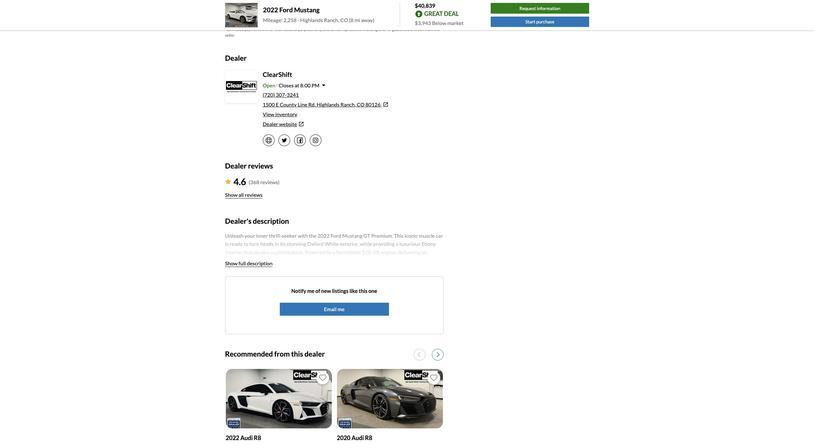 Task type: vqa. For each thing, say whether or not it's contained in the screenshot.
the leftmost Price
no



Task type: describe. For each thing, give the bounding box(es) containing it.
(8
[[349, 17, 354, 23]]

3241
[[287, 92, 299, 98]]

like
[[350, 288, 358, 294]]

2,258
[[284, 17, 297, 23]]

0 horizontal spatial from
[[274, 350, 290, 359]]

view financing options button
[[338, 3, 409, 19]]

for
[[269, 27, 274, 32]]

from inside '*estimated payments are for informational purposes only, and do not represent a financing offer or guarantee of credit from the seller.'
[[425, 27, 434, 32]]

financing inside button
[[360, 8, 381, 14]]

line
[[298, 101, 307, 108]]

view for view inventory
[[263, 111, 274, 117]]

mustang
[[294, 6, 320, 14]]

2022 audi r8
[[226, 435, 261, 442]]

co for county
[[357, 101, 365, 108]]

view financing options
[[348, 8, 399, 14]]

notify
[[292, 288, 306, 294]]

ranch, for mustang
[[324, 17, 339, 23]]

*estimated
[[225, 27, 244, 32]]

clearshift
[[263, 71, 292, 78]]

star image
[[225, 179, 231, 184]]

2020 audi r8
[[337, 435, 373, 442]]

inventory
[[275, 111, 297, 117]]

of inside '*estimated payments are for informational purposes only, and do not represent a financing offer or guarantee of credit from the seller.'
[[410, 27, 414, 32]]

view inventory
[[263, 111, 297, 117]]

0 vertical spatial this
[[359, 288, 368, 294]]

2020
[[337, 435, 351, 442]]

recommended
[[225, 350, 273, 359]]

mileage:
[[263, 17, 283, 23]]

0 vertical spatial start purchase
[[279, 8, 312, 14]]

(720) 307-3241 link
[[263, 92, 299, 98]]

2022 audi r8 image
[[226, 369, 332, 429]]

show for dealer's description
[[225, 260, 238, 267]]

closes
[[279, 82, 294, 88]]

caret down image
[[322, 83, 326, 88]]

deal
[[444, 10, 459, 17]]

dealer reviews
[[225, 162, 273, 170]]

dealer website
[[263, 121, 297, 127]]

dealer for dealer
[[225, 54, 247, 63]]

email me button
[[280, 303, 389, 316]]

1500
[[263, 101, 275, 108]]

rd
[[308, 101, 315, 108]]

purchase for left start purchase button
[[291, 8, 312, 14]]

2022 audi r8 link
[[225, 369, 332, 444]]

payments
[[245, 27, 261, 32]]

clearshift link
[[263, 71, 292, 78]]

me for notify
[[307, 288, 315, 294]]

0 horizontal spatial of
[[316, 288, 320, 294]]

great deal
[[425, 10, 459, 17]]

and
[[323, 27, 330, 32]]

options
[[382, 8, 399, 14]]

all
[[239, 192, 244, 198]]

dealer for dealer website
[[263, 121, 278, 127]]

2022 ford mustang mileage: 2,258 · highlands ranch, co (8 mi away)
[[263, 6, 375, 23]]

below
[[432, 20, 447, 26]]

request
[[520, 5, 536, 11]]

financing inside '*estimated payments are for informational purposes only, and do not represent a financing offer or guarantee of credit from the seller.'
[[362, 27, 378, 32]]

audi for 2020
[[352, 435, 364, 442]]

offer
[[379, 27, 387, 32]]

reviews inside button
[[245, 192, 263, 198]]

or
[[388, 27, 391, 32]]

away)
[[361, 17, 375, 23]]

$40,839
[[415, 2, 436, 9]]

recommended from this dealer
[[225, 350, 325, 359]]

$3,943 below market
[[415, 20, 464, 26]]

dealer's
[[225, 217, 252, 226]]

dealer website link
[[263, 120, 444, 128]]

0 horizontal spatial start purchase button
[[260, 3, 331, 19]]

dealer's description
[[225, 217, 289, 226]]

0 vertical spatial description
[[253, 217, 289, 226]]

307-
[[276, 92, 287, 98]]

(720) 307-3241
[[263, 92, 299, 98]]

at
[[295, 82, 299, 88]]

,
[[315, 101, 316, 108]]

2020 audi r8 link
[[336, 369, 444, 444]]

credit
[[415, 27, 425, 32]]

are
[[262, 27, 268, 32]]

2020 audi r8 image
[[337, 369, 443, 429]]

website
[[279, 121, 297, 127]]

new
[[321, 288, 331, 294]]

e
[[276, 101, 279, 108]]

notify me of new listings like this one
[[292, 288, 377, 294]]

2022 for ford
[[263, 6, 278, 14]]

scroll left image
[[418, 352, 421, 358]]

4.6
[[234, 176, 246, 187]]

purposes
[[298, 27, 314, 32]]

show all reviews
[[225, 192, 263, 198]]

1 vertical spatial this
[[291, 350, 303, 359]]



Task type: locate. For each thing, give the bounding box(es) containing it.
ranch, up "dealer website" link
[[341, 101, 356, 108]]

view for view financing options
[[348, 8, 359, 14]]

view
[[348, 8, 359, 14], [263, 111, 274, 117]]

0 vertical spatial 2022
[[263, 6, 278, 14]]

2 vertical spatial dealer
[[225, 162, 247, 170]]

4.6 (368 reviews)
[[234, 176, 280, 187]]

1 horizontal spatial r8
[[365, 435, 373, 442]]

0 horizontal spatial this
[[291, 350, 303, 359]]

1 vertical spatial from
[[274, 350, 290, 359]]

2 audi from the left
[[352, 435, 364, 442]]

0 vertical spatial from
[[425, 27, 434, 32]]

r8
[[254, 435, 261, 442], [365, 435, 373, 442]]

1 vertical spatial of
[[316, 288, 320, 294]]

county
[[280, 101, 297, 108]]

1 show from the top
[[225, 192, 238, 198]]

start purchase button up the informational
[[260, 3, 331, 19]]

0 vertical spatial highlands
[[300, 17, 323, 23]]

0 vertical spatial of
[[410, 27, 414, 32]]

1 vertical spatial show
[[225, 260, 238, 267]]

1 horizontal spatial start purchase button
[[491, 17, 589, 27]]

do
[[330, 27, 335, 32]]

this left dealer
[[291, 350, 303, 359]]

0 vertical spatial start
[[279, 8, 290, 14]]

reviews right all
[[245, 192, 263, 198]]

8:00
[[300, 82, 311, 88]]

dealer
[[225, 54, 247, 63], [263, 121, 278, 127], [225, 162, 247, 170]]

ranch, inside 2022 ford mustang mileage: 2,258 · highlands ranch, co (8 mi away)
[[324, 17, 339, 23]]

1 horizontal spatial co
[[357, 101, 365, 108]]

show full description button
[[225, 257, 273, 270]]

financing up away)
[[360, 8, 381, 14]]

description
[[253, 217, 289, 226], [247, 260, 273, 267]]

start down request on the top of page
[[526, 19, 536, 25]]

the
[[434, 27, 440, 32]]

of left credit
[[410, 27, 414, 32]]

r8 for 2020 audi r8
[[365, 435, 373, 442]]

start
[[279, 8, 290, 14], [526, 19, 536, 25]]

dealer down "seller."
[[225, 54, 247, 63]]

0 vertical spatial dealer
[[225, 54, 247, 63]]

view inventory link
[[263, 111, 297, 117]]

2 r8 from the left
[[365, 435, 373, 442]]

1 vertical spatial co
[[357, 101, 365, 108]]

show
[[225, 192, 238, 198], [225, 260, 238, 267]]

2022 for audi
[[226, 435, 239, 442]]

of
[[410, 27, 414, 32], [316, 288, 320, 294]]

one
[[369, 288, 377, 294]]

1 vertical spatial description
[[247, 260, 273, 267]]

me for email
[[338, 306, 345, 312]]

great
[[425, 10, 443, 17]]

view inside button
[[348, 8, 359, 14]]

*estimated payments are for informational purposes only, and do not represent a financing offer or guarantee of credit from the seller.
[[225, 27, 440, 38]]

0 vertical spatial show
[[225, 192, 238, 198]]

0 vertical spatial me
[[307, 288, 315, 294]]

1 horizontal spatial ranch,
[[341, 101, 356, 108]]

1 vertical spatial ranch,
[[341, 101, 356, 108]]

highlands for mustang
[[300, 17, 323, 23]]

1 horizontal spatial me
[[338, 306, 345, 312]]

request information
[[520, 5, 561, 11]]

purchase down 'information'
[[537, 19, 555, 25]]

1 horizontal spatial audi
[[352, 435, 364, 442]]

0 horizontal spatial 2022
[[226, 435, 239, 442]]

pm
[[312, 82, 320, 88]]

highlands up purposes
[[300, 17, 323, 23]]

highlands right , at the top left of the page
[[317, 101, 340, 108]]

open closes at 8:00 pm
[[263, 82, 320, 88]]

0 vertical spatial purchase
[[291, 8, 312, 14]]

start purchase button
[[260, 3, 331, 19], [491, 17, 589, 27]]

description inside button
[[247, 260, 273, 267]]

1 audi from the left
[[241, 435, 253, 442]]

0 horizontal spatial ranch,
[[324, 17, 339, 23]]

0 horizontal spatial me
[[307, 288, 315, 294]]

0 horizontal spatial purchase
[[291, 8, 312, 14]]

reviews)
[[260, 179, 280, 185]]

highlands for county
[[317, 101, 340, 108]]

reviews
[[248, 162, 273, 170], [245, 192, 263, 198]]

1 vertical spatial 2022
[[226, 435, 239, 442]]

0 horizontal spatial view
[[263, 111, 274, 117]]

co inside 2022 ford mustang mileage: 2,258 · highlands ranch, co (8 mi away)
[[340, 17, 348, 23]]

co left 80126
[[357, 101, 365, 108]]

information
[[537, 5, 561, 11]]

informational
[[274, 27, 298, 32]]

mi
[[355, 17, 360, 23]]

highlands inside 2022 ford mustang mileage: 2,258 · highlands ranch, co (8 mi away)
[[300, 17, 323, 23]]

1 vertical spatial dealer
[[263, 121, 278, 127]]

2022
[[263, 6, 278, 14], [226, 435, 239, 442]]

$3,943
[[415, 20, 431, 26]]

view down 1500 at top
[[263, 111, 274, 117]]

0 horizontal spatial co
[[340, 17, 348, 23]]

·
[[298, 17, 299, 23]]

0 horizontal spatial start
[[279, 8, 290, 14]]

represent
[[342, 27, 359, 32]]

listings
[[332, 288, 349, 294]]

1 horizontal spatial from
[[425, 27, 434, 32]]

1 r8 from the left
[[254, 435, 261, 442]]

ranch, up do
[[324, 17, 339, 23]]

1 vertical spatial highlands
[[317, 101, 340, 108]]

show left full
[[225, 260, 238, 267]]

r8 for 2022 audi r8
[[254, 435, 261, 442]]

2022 inside 2022 ford mustang mileage: 2,258 · highlands ranch, co (8 mi away)
[[263, 6, 278, 14]]

1 horizontal spatial this
[[359, 288, 368, 294]]

start purchase
[[279, 8, 312, 14], [526, 19, 555, 25]]

0 horizontal spatial r8
[[254, 435, 261, 442]]

1 horizontal spatial purchase
[[537, 19, 555, 25]]

1 vertical spatial start
[[526, 19, 536, 25]]

start purchase button down 'request information' button
[[491, 17, 589, 27]]

1 horizontal spatial view
[[348, 8, 359, 14]]

ranch, for county
[[341, 101, 356, 108]]

0 vertical spatial financing
[[360, 8, 381, 14]]

request information button
[[491, 3, 589, 14]]

a
[[360, 27, 362, 32]]

seller.
[[225, 33, 235, 38]]

only,
[[315, 27, 323, 32]]

1 horizontal spatial 2022
[[263, 6, 278, 14]]

reviews up 4.6 (368 reviews)
[[248, 162, 273, 170]]

view up (8
[[348, 8, 359, 14]]

show left all
[[225, 192, 238, 198]]

0 vertical spatial ranch,
[[324, 17, 339, 23]]

purchase up "·"
[[291, 8, 312, 14]]

1500 e county line rd , highlands ranch, co 80126
[[263, 101, 381, 108]]

1 vertical spatial view
[[263, 111, 274, 117]]

clearshift image
[[226, 71, 257, 102]]

me inside 'button'
[[338, 306, 345, 312]]

1 horizontal spatial of
[[410, 27, 414, 32]]

guarantee
[[392, 27, 410, 32]]

full
[[239, 260, 246, 267]]

show for dealer reviews
[[225, 192, 238, 198]]

me right email
[[338, 306, 345, 312]]

(720)
[[263, 92, 275, 98]]

1 horizontal spatial start purchase
[[526, 19, 555, 25]]

this right like
[[359, 288, 368, 294]]

0 vertical spatial reviews
[[248, 162, 273, 170]]

0 horizontal spatial audi
[[241, 435, 253, 442]]

1 vertical spatial start purchase
[[526, 19, 555, 25]]

ford
[[280, 6, 293, 14]]

audi
[[241, 435, 253, 442], [352, 435, 364, 442]]

open
[[263, 82, 276, 88]]

0 horizontal spatial start purchase
[[279, 8, 312, 14]]

dealer inside "dealer website" link
[[263, 121, 278, 127]]

not
[[336, 27, 341, 32]]

1 vertical spatial financing
[[362, 27, 378, 32]]

audi for 2022
[[241, 435, 253, 442]]

2 show from the top
[[225, 260, 238, 267]]

1 vertical spatial me
[[338, 306, 345, 312]]

of left new
[[316, 288, 320, 294]]

start purchase down 'request information' button
[[526, 19, 555, 25]]

1 vertical spatial reviews
[[245, 192, 263, 198]]

this
[[359, 288, 368, 294], [291, 350, 303, 359]]

1 vertical spatial purchase
[[537, 19, 555, 25]]

show inside button
[[225, 260, 238, 267]]

dealer for dealer reviews
[[225, 162, 247, 170]]

show inside button
[[225, 192, 238, 198]]

show all reviews button
[[225, 189, 263, 202]]

purchase for the rightmost start purchase button
[[537, 19, 555, 25]]

80126
[[366, 101, 381, 108]]

market
[[448, 20, 464, 26]]

start up the 2,258
[[279, 8, 290, 14]]

(368
[[249, 179, 259, 185]]

show full description
[[225, 260, 273, 267]]

purchase
[[291, 8, 312, 14], [537, 19, 555, 25]]

scroll right image
[[437, 352, 440, 358]]

2022 ford mustang image
[[225, 3, 258, 27]]

from
[[425, 27, 434, 32], [274, 350, 290, 359]]

1 horizontal spatial start
[[526, 19, 536, 25]]

co left (8
[[340, 17, 348, 23]]

co for mustang
[[340, 17, 348, 23]]

financing right a
[[362, 27, 378, 32]]

highlands
[[300, 17, 323, 23], [317, 101, 340, 108]]

0 vertical spatial view
[[348, 8, 359, 14]]

email me
[[324, 306, 345, 312]]

dealer up 4.6
[[225, 162, 247, 170]]

0 vertical spatial co
[[340, 17, 348, 23]]

dealer down view inventory link
[[263, 121, 278, 127]]

me right notify
[[307, 288, 315, 294]]

email
[[324, 306, 337, 312]]

dealer
[[305, 350, 325, 359]]

start purchase up "·"
[[279, 8, 312, 14]]



